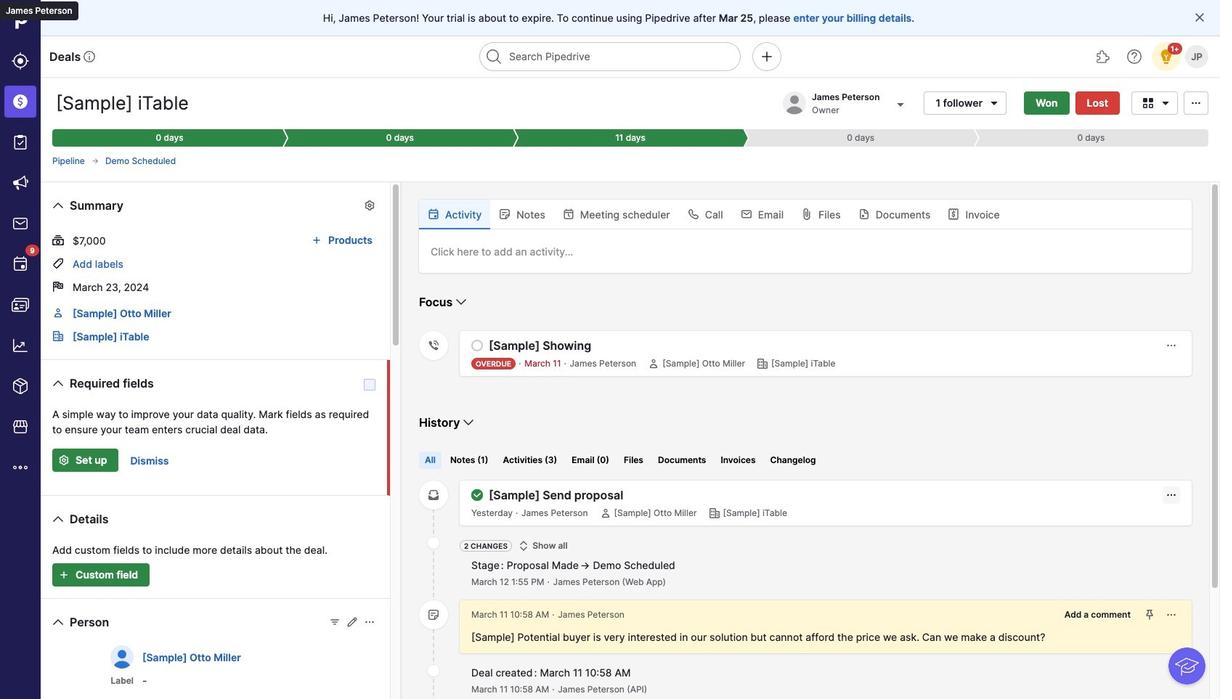 Task type: vqa. For each thing, say whether or not it's contained in the screenshot.
Menu Item
yes



Task type: locate. For each thing, give the bounding box(es) containing it.
transfer ownership image
[[892, 96, 909, 113]]

1 horizontal spatial color secondary image
[[757, 358, 769, 370]]

3 color secondary image from the top
[[428, 538, 440, 549]]

color secondary image
[[428, 340, 440, 352], [428, 490, 440, 501], [428, 538, 440, 549], [428, 610, 440, 621], [428, 666, 440, 677]]

menu item
[[0, 81, 41, 122]]

contacts image
[[12, 297, 29, 314]]

[Sample] iTable text field
[[52, 89, 217, 118]]

info image
[[84, 51, 95, 62]]

products image
[[12, 378, 29, 395]]

color link image
[[52, 331, 64, 342]]

menu
[[0, 0, 41, 700]]

1 more actions image from the top
[[1166, 490, 1178, 501]]

sales inbox image
[[12, 215, 29, 233]]

1 vertical spatial more actions image
[[1166, 610, 1178, 621]]

projects image
[[12, 134, 29, 151]]

1 color primary inverted image from the top
[[55, 455, 73, 467]]

color secondary image
[[757, 358, 769, 370], [709, 508, 721, 520]]

deals image
[[12, 93, 29, 110]]

0 vertical spatial color primary inverted image
[[55, 455, 73, 467]]

1 color secondary image from the top
[[428, 340, 440, 352]]

1 vertical spatial color secondary image
[[709, 508, 721, 520]]

more actions image
[[1166, 490, 1178, 501], [1166, 610, 1178, 621]]

color link image
[[52, 307, 64, 319]]

pin this note image
[[1145, 610, 1156, 621]]

Search Pipedrive field
[[480, 42, 741, 71]]

1 vertical spatial color primary inverted image
[[55, 570, 73, 581]]

color undefined image
[[12, 256, 29, 273]]

marketplace image
[[12, 419, 29, 436]]

5 color secondary image from the top
[[428, 666, 440, 677]]

campaigns image
[[12, 174, 29, 192]]

color primary image
[[1195, 12, 1206, 23], [986, 97, 1004, 109], [1140, 97, 1158, 109], [1188, 97, 1206, 109], [91, 157, 99, 166], [499, 209, 511, 220], [688, 209, 700, 220], [741, 209, 753, 220], [949, 209, 960, 220], [52, 258, 64, 270], [453, 294, 470, 311], [648, 358, 660, 370], [49, 375, 67, 392], [460, 414, 478, 432], [600, 508, 612, 520], [49, 511, 67, 528], [49, 614, 67, 632], [329, 617, 341, 629], [347, 617, 358, 629]]

0 horizontal spatial color secondary image
[[709, 508, 721, 520]]

sales assistant image
[[1158, 48, 1176, 65]]

2 more actions image from the top
[[1166, 610, 1178, 621]]

leads image
[[12, 52, 29, 70]]

0 vertical spatial more actions image
[[1166, 490, 1178, 501]]

home image
[[9, 9, 31, 31]]

color primary inverted image
[[55, 455, 73, 467], [55, 570, 73, 581]]

color primary image
[[1158, 97, 1175, 109], [49, 197, 67, 214], [364, 200, 376, 211], [428, 209, 440, 220], [563, 209, 575, 220], [802, 209, 813, 220], [859, 209, 870, 220], [52, 235, 64, 246], [308, 235, 326, 246], [52, 281, 64, 293], [472, 340, 483, 352], [472, 490, 483, 501], [518, 541, 530, 552], [364, 617, 376, 629]]



Task type: describe. For each thing, give the bounding box(es) containing it.
0 vertical spatial color secondary image
[[757, 358, 769, 370]]

knowledge center bot, also known as kc bot is an onboarding assistant that allows you to see the list of onboarding items in one place for quick and easy reference. this improves your in-app experience. image
[[1169, 648, 1206, 685]]

more actions image
[[1166, 340, 1178, 352]]

4 color secondary image from the top
[[428, 610, 440, 621]]

2 color primary inverted image from the top
[[55, 570, 73, 581]]

quick add image
[[759, 48, 776, 65]]

2 color secondary image from the top
[[428, 490, 440, 501]]

insights image
[[12, 337, 29, 355]]

more image
[[12, 459, 29, 477]]

quick help image
[[1126, 48, 1144, 65]]



